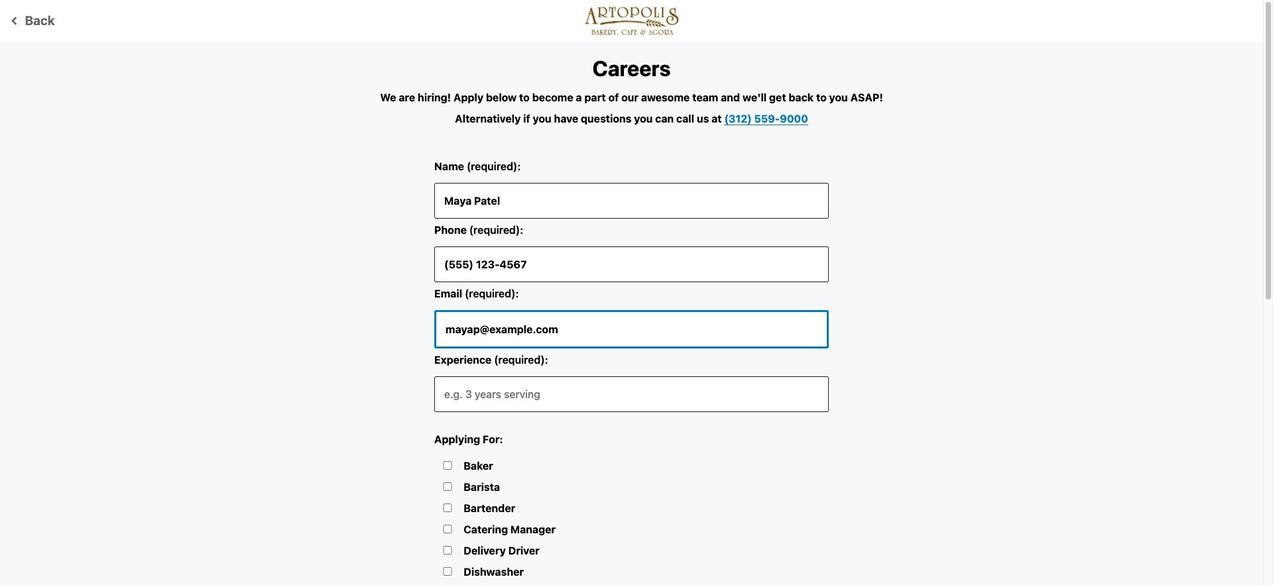 Task type: locate. For each thing, give the bounding box(es) containing it.
Bartender checkbox
[[441, 504, 454, 513]]

Barista checkbox
[[441, 483, 454, 492]]

5 group from the top
[[434, 543, 829, 565]]

group
[[434, 459, 829, 480], [434, 480, 829, 501], [434, 501, 829, 522], [434, 522, 829, 543], [434, 543, 829, 565], [434, 565, 829, 586]]

Dishwasher checkbox
[[441, 568, 454, 577]]

3 group from the top
[[434, 501, 829, 522]]

6 group from the top
[[434, 565, 829, 586]]

e.g. 3 years serving text field
[[434, 377, 829, 413]]

2 group from the top
[[434, 480, 829, 501]]



Task type: describe. For each thing, give the bounding box(es) containing it.
cris@example.com text field
[[434, 311, 829, 349]]

artopolis bakery & cafe logo image
[[582, 0, 681, 42]]

4 group from the top
[[434, 522, 829, 543]]

Baker checkbox
[[441, 462, 454, 470]]

Catering Manager checkbox
[[441, 526, 454, 534]]

1 group from the top
[[434, 459, 829, 480]]

e.g. Nina Simone text field
[[434, 183, 829, 219]]

Delivery Driver checkbox
[[441, 547, 454, 555]]

(123) 456-7890 text field
[[434, 247, 829, 283]]



